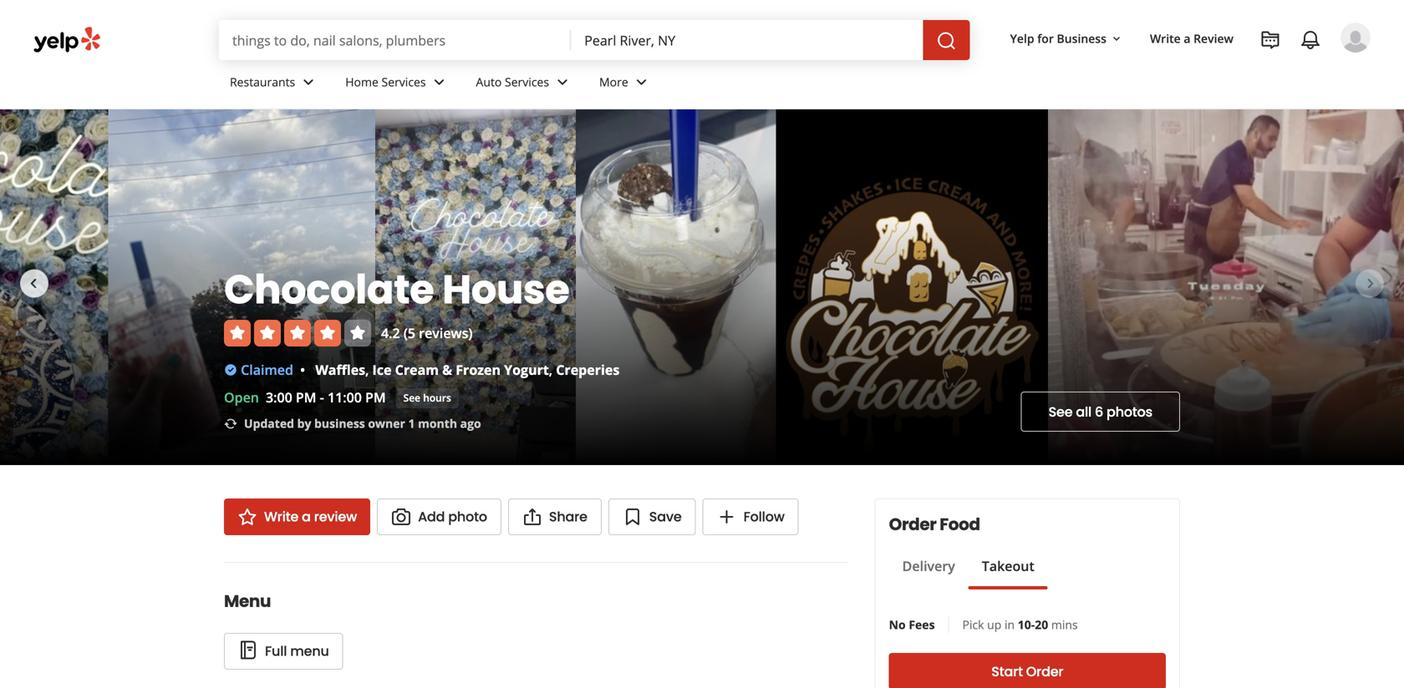 Task type: vqa. For each thing, say whether or not it's contained in the screenshot.
middle "Delivery"
no



Task type: describe. For each thing, give the bounding box(es) containing it.
restaurants
[[230, 74, 295, 90]]

24 save outline v2 image
[[623, 507, 643, 527]]

chocolate house
[[224, 262, 570, 318]]

menu element
[[197, 563, 848, 670]]

3:00
[[266, 389, 292, 407]]

menu
[[224, 590, 271, 614]]

24 star v2 image
[[237, 507, 257, 527]]

waffles
[[315, 361, 365, 379]]

20
[[1035, 617, 1048, 633]]

frozen
[[456, 361, 501, 379]]

4.2 (5 reviews)
[[381, 324, 473, 342]]

next image
[[1361, 274, 1381, 294]]

photo of chocolate house - totowa, nj, us. reese's crepe image
[[0, 110, 108, 466]]

24 camera v2 image
[[391, 507, 411, 527]]

ice cream & frozen yogurt link
[[372, 361, 549, 379]]

review
[[1194, 30, 1234, 46]]

10-
[[1018, 617, 1035, 633]]

home
[[345, 74, 379, 90]]

full menu link
[[224, 634, 343, 670]]

photos
[[1107, 403, 1153, 422]]

more link
[[586, 60, 665, 109]]

no fees
[[889, 617, 935, 633]]

see for see hours
[[403, 391, 421, 405]]

cream
[[395, 361, 439, 379]]

2 photo of chocolate house - totowa, nj, us. image from the left
[[776, 110, 1048, 466]]

address, neighborhood, city, state or zip text field
[[571, 20, 923, 60]]

chocolate
[[224, 262, 434, 318]]

-
[[320, 389, 324, 407]]

gary o. image
[[1341, 23, 1371, 53]]

open
[[224, 389, 259, 407]]

see hours link
[[396, 389, 459, 409]]

order food
[[889, 513, 980, 537]]

24 chevron down v2 image for restaurants
[[299, 72, 319, 92]]

notifications image
[[1301, 30, 1321, 50]]

delivery
[[903, 558, 955, 576]]

add photo link
[[377, 499, 501, 536]]

24 menu v2 image
[[238, 641, 258, 661]]

&
[[442, 361, 452, 379]]

open 3:00 pm - 11:00 pm
[[224, 389, 386, 407]]

add
[[418, 508, 445, 527]]

start order button
[[889, 654, 1166, 689]]

write for write a review
[[264, 508, 299, 527]]

24 add v2 image
[[717, 507, 737, 527]]

food
[[940, 513, 980, 537]]

4.2
[[381, 324, 400, 342]]

owner
[[368, 416, 405, 432]]

user actions element
[[997, 21, 1394, 124]]

save button
[[608, 499, 696, 536]]

see all 6 photos
[[1049, 403, 1153, 422]]

projects image
[[1261, 30, 1281, 50]]

month
[[418, 416, 457, 432]]

takeout tab panel
[[889, 590, 1048, 597]]

tab list containing delivery
[[889, 557, 1048, 590]]

creperies link
[[556, 361, 620, 379]]

4.2 star rating image
[[224, 320, 371, 347]]

claimed
[[241, 361, 293, 379]]

full
[[265, 642, 287, 661]]

services for auto services
[[505, 74, 549, 90]]

by
[[297, 416, 311, 432]]

fees
[[909, 617, 935, 633]]

previous image
[[23, 274, 43, 294]]

photo of chocolate house - totowa, nj, us. red velvet milkshake image
[[108, 110, 375, 466]]

ice
[[372, 361, 392, 379]]

write a review
[[264, 508, 357, 527]]

things to do, nail salons, plumbers text field
[[219, 20, 571, 60]]

start order
[[992, 663, 1064, 682]]

home services
[[345, 74, 426, 90]]

1 pm from the left
[[296, 389, 316, 407]]

up
[[987, 617, 1002, 633]]

more
[[599, 74, 628, 90]]

see for see all 6 photos
[[1049, 403, 1073, 422]]

add photo
[[418, 508, 487, 527]]



Task type: locate. For each thing, give the bounding box(es) containing it.
pick up in 10-20 mins
[[963, 617, 1078, 633]]

share button
[[508, 499, 602, 536]]

2 , from the left
[[549, 361, 553, 379]]

0 vertical spatial write
[[1150, 30, 1181, 46]]

2 24 chevron down v2 image from the left
[[553, 72, 573, 92]]

business categories element
[[217, 60, 1371, 109]]

reviews)
[[419, 324, 473, 342]]

1 horizontal spatial services
[[505, 74, 549, 90]]

order
[[889, 513, 937, 537], [1026, 663, 1064, 682]]

see hours
[[403, 391, 451, 405]]

hours
[[423, 391, 451, 405]]

share
[[549, 508, 587, 527]]

photo
[[448, 508, 487, 527]]

0 horizontal spatial write
[[264, 508, 299, 527]]

search image
[[937, 31, 957, 51]]

1 horizontal spatial see
[[1049, 403, 1073, 422]]

24 chevron down v2 image inside auto services link
[[553, 72, 573, 92]]

photo of chocolate house - totowa, nj, us. inside image
[[1048, 110, 1404, 466]]

services for home services
[[382, 74, 426, 90]]

16 claim filled v2 image
[[224, 364, 237, 377]]

24 chevron down v2 image inside restaurants link
[[299, 72, 319, 92]]

1 horizontal spatial 24 chevron down v2 image
[[553, 72, 573, 92]]

2 services from the left
[[505, 74, 549, 90]]

0 horizontal spatial see
[[403, 391, 421, 405]]

full menu
[[265, 642, 329, 661]]

house
[[442, 262, 570, 318]]

services right auto
[[505, 74, 549, 90]]

pm left -
[[296, 389, 316, 407]]

mins
[[1051, 617, 1078, 633]]

24 chevron down v2 image for more
[[632, 72, 652, 92]]

yelp
[[1010, 30, 1035, 46]]

0 horizontal spatial a
[[302, 508, 311, 527]]

pick
[[963, 617, 984, 633]]

review
[[314, 508, 357, 527]]

yogurt
[[504, 361, 549, 379]]

all
[[1076, 403, 1092, 422]]

24 chevron down v2 image right more
[[632, 72, 652, 92]]

2 pm from the left
[[365, 389, 386, 407]]

ago
[[460, 416, 481, 432]]

1 horizontal spatial order
[[1026, 663, 1064, 682]]

yelp for business button
[[1004, 23, 1130, 54]]

updated by business owner 1 month ago
[[244, 416, 481, 432]]

write a review link
[[224, 499, 370, 536]]

save
[[649, 508, 682, 527]]

write a review
[[1150, 30, 1234, 46]]

None search field
[[219, 20, 970, 60]]

0 horizontal spatial photo of chocolate house - totowa, nj, us. image
[[375, 110, 576, 466]]

11:00
[[328, 389, 362, 407]]

1 horizontal spatial ,
[[549, 361, 553, 379]]

,
[[365, 361, 369, 379], [549, 361, 553, 379]]

1 vertical spatial write
[[264, 508, 299, 527]]

24 chevron down v2 image right auto services at the left
[[553, 72, 573, 92]]

a left review
[[302, 508, 311, 527]]

(5 reviews) link
[[404, 324, 473, 342]]

1 horizontal spatial write
[[1150, 30, 1181, 46]]

, left creperies link
[[549, 361, 553, 379]]

24 chevron down v2 image inside more link
[[632, 72, 652, 92]]

in
[[1005, 617, 1015, 633]]

1 horizontal spatial photo of chocolate house - totowa, nj, us. image
[[776, 110, 1048, 466]]

follow
[[744, 508, 785, 527]]

see left "all" at the right of page
[[1049, 403, 1073, 422]]

a left review in the right of the page
[[1184, 30, 1191, 46]]

business
[[314, 416, 365, 432]]

1 vertical spatial a
[[302, 508, 311, 527]]

0 vertical spatial order
[[889, 513, 937, 537]]

2 horizontal spatial 24 chevron down v2 image
[[632, 72, 652, 92]]

start
[[992, 663, 1023, 682]]

0 vertical spatial a
[[1184, 30, 1191, 46]]

write right "24 star v2" "image"
[[264, 508, 299, 527]]

24 chevron down v2 image
[[299, 72, 319, 92], [553, 72, 573, 92], [632, 72, 652, 92]]

auto
[[476, 74, 502, 90]]

menu
[[290, 642, 329, 661]]

no
[[889, 617, 906, 633]]

creperies
[[556, 361, 620, 379]]

0 horizontal spatial pm
[[296, 389, 316, 407]]

a for review
[[1184, 30, 1191, 46]]

2 none field from the left
[[571, 20, 923, 60]]

services
[[382, 74, 426, 90], [505, 74, 549, 90]]

tab list
[[889, 557, 1048, 590]]

3 24 chevron down v2 image from the left
[[632, 72, 652, 92]]

1 services from the left
[[382, 74, 426, 90]]

write inside user actions element
[[1150, 30, 1181, 46]]

order inside button
[[1026, 663, 1064, 682]]

1 photo of chocolate house - totowa, nj, us. image from the left
[[375, 110, 576, 466]]

pm
[[296, 389, 316, 407], [365, 389, 386, 407]]

1 vertical spatial order
[[1026, 663, 1064, 682]]

write for write a review
[[1150, 30, 1181, 46]]

(5
[[404, 324, 415, 342]]

pm down the ice
[[365, 389, 386, 407]]

takeout
[[982, 558, 1035, 576]]

updated
[[244, 416, 294, 432]]

1 24 chevron down v2 image from the left
[[299, 72, 319, 92]]

order up delivery
[[889, 513, 937, 537]]

services left 24 chevron down v2 icon
[[382, 74, 426, 90]]

0 horizontal spatial 24 chevron down v2 image
[[299, 72, 319, 92]]

write a review link
[[1143, 23, 1241, 53]]

yelp for business
[[1010, 30, 1107, 46]]

1 , from the left
[[365, 361, 369, 379]]

business
[[1057, 30, 1107, 46]]

see left hours
[[403, 391, 421, 405]]

1 horizontal spatial pm
[[365, 389, 386, 407]]

none field address, neighborhood, city, state or zip
[[571, 20, 923, 60]]

for
[[1038, 30, 1054, 46]]

home services link
[[332, 60, 463, 109]]

24 chevron down v2 image right restaurants
[[299, 72, 319, 92]]

1
[[408, 416, 415, 432]]

24 chevron down v2 image
[[429, 72, 449, 92]]

a
[[1184, 30, 1191, 46], [302, 508, 311, 527]]

a for review
[[302, 508, 311, 527]]

16 chevron down v2 image
[[1110, 32, 1123, 46]]

0 horizontal spatial order
[[889, 513, 937, 537]]

16 refresh v2 image
[[224, 417, 237, 431]]

1 horizontal spatial a
[[1184, 30, 1191, 46]]

waffles , ice cream & frozen yogurt , creperies
[[315, 361, 620, 379]]

see
[[403, 391, 421, 405], [1049, 403, 1073, 422]]

restaurants link
[[217, 60, 332, 109]]

order right start
[[1026, 663, 1064, 682]]

photo of chocolate house - totowa, nj, us. image
[[375, 110, 576, 466], [776, 110, 1048, 466]]

auto services link
[[463, 60, 586, 109]]

1 none field from the left
[[219, 20, 571, 60]]

write left review in the right of the page
[[1150, 30, 1181, 46]]

, left the ice
[[365, 361, 369, 379]]

6
[[1095, 403, 1103, 422]]

0 horizontal spatial services
[[382, 74, 426, 90]]

auto services
[[476, 74, 549, 90]]

24 play v2 image
[[1364, 128, 1384, 148]]

follow button
[[703, 499, 799, 536]]

None field
[[219, 20, 571, 60], [571, 20, 923, 60]]

waffles link
[[315, 361, 365, 379]]

24 chevron down v2 image for auto services
[[553, 72, 573, 92]]

none field things to do, nail salons, plumbers
[[219, 20, 571, 60]]

write
[[1150, 30, 1181, 46], [264, 508, 299, 527]]

photo of chocolate house - totowa, nj, us. ferrero rocher shake image
[[576, 110, 776, 466]]

0 horizontal spatial ,
[[365, 361, 369, 379]]

24 share v2 image
[[522, 507, 542, 527]]

see all 6 photos link
[[1021, 392, 1180, 432]]



